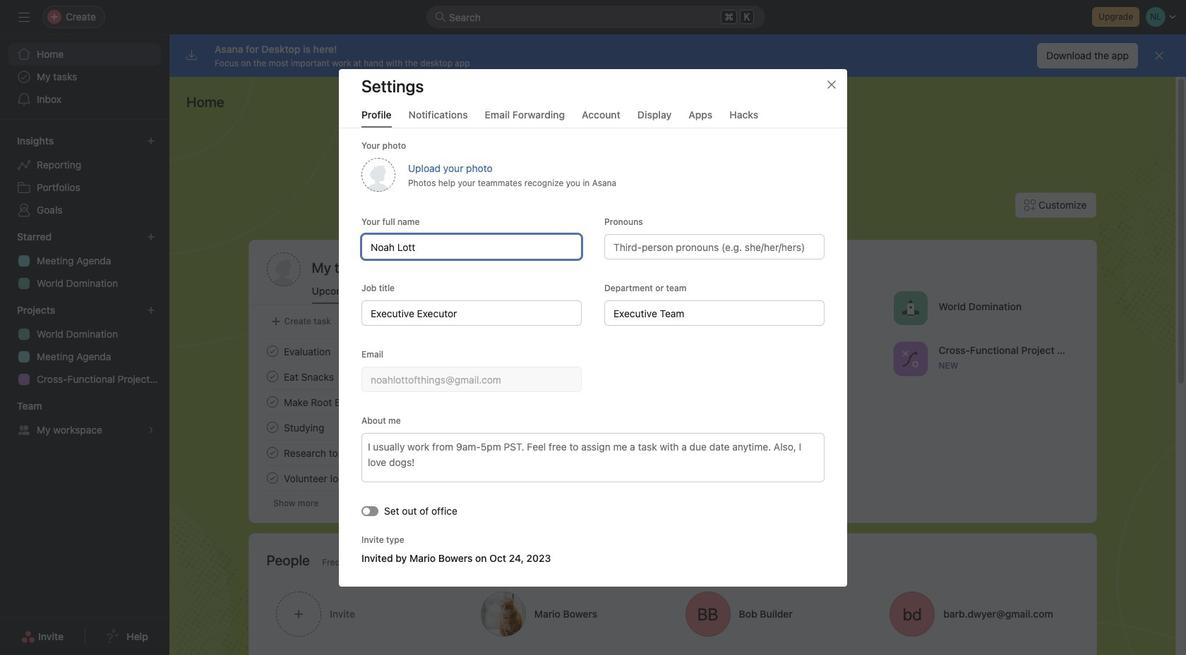Task type: describe. For each thing, give the bounding box(es) containing it.
rocket image
[[902, 300, 919, 317]]

teams element
[[0, 394, 169, 445]]

global element
[[0, 35, 169, 119]]

mark complete image for mark complete option
[[264, 419, 281, 436]]

dismiss image
[[1154, 50, 1165, 61]]

hide sidebar image
[[18, 11, 30, 23]]

insights element
[[0, 129, 169, 225]]

mark complete image for third mark complete checkbox from the bottom of the page
[[264, 394, 281, 411]]

mark complete image for fourth mark complete checkbox from the bottom
[[264, 369, 281, 386]]

prominent image
[[435, 11, 446, 23]]

Mark complete checkbox
[[264, 419, 281, 436]]

Third-person pronouns (e.g. she/her/hers) text field
[[604, 234, 825, 259]]

5 mark complete checkbox from the top
[[264, 470, 281, 487]]

mark complete image for first mark complete checkbox
[[264, 343, 281, 360]]

3 mark complete checkbox from the top
[[264, 394, 281, 411]]

projects element
[[0, 298, 169, 394]]



Task type: vqa. For each thing, say whether or not it's contained in the screenshot.
a
no



Task type: locate. For each thing, give the bounding box(es) containing it.
2 mark complete image from the top
[[264, 394, 281, 411]]

1 vertical spatial mark complete image
[[264, 394, 281, 411]]

1 mark complete image from the top
[[264, 343, 281, 360]]

0 vertical spatial mark complete image
[[264, 343, 281, 360]]

None text field
[[362, 367, 582, 392]]

3 mark complete image from the top
[[264, 470, 281, 487]]

2 mark complete image from the top
[[264, 445, 281, 462]]

mark complete image for second mark complete checkbox from the bottom of the page
[[264, 445, 281, 462]]

close image
[[826, 79, 837, 90]]

mark complete image
[[264, 369, 281, 386], [264, 394, 281, 411], [264, 419, 281, 436]]

Mark complete checkbox
[[264, 343, 281, 360], [264, 369, 281, 386], [264, 394, 281, 411], [264, 445, 281, 462], [264, 470, 281, 487]]

3 mark complete image from the top
[[264, 419, 281, 436]]

add profile photo image
[[267, 253, 300, 287]]

line_and_symbols image
[[902, 351, 919, 368]]

2 mark complete checkbox from the top
[[264, 369, 281, 386]]

1 mark complete checkbox from the top
[[264, 343, 281, 360]]

starred element
[[0, 225, 169, 298]]

I usually work from 9am-5pm PST. Feel free to assign me a task with a due date anytime. Also, I love dogs! text field
[[362, 433, 825, 483]]

switch
[[362, 506, 378, 516]]

mark complete image
[[264, 343, 281, 360], [264, 445, 281, 462], [264, 470, 281, 487]]

2 vertical spatial mark complete image
[[264, 419, 281, 436]]

1 vertical spatial mark complete image
[[264, 445, 281, 462]]

None text field
[[362, 234, 582, 259], [362, 300, 582, 326], [604, 300, 825, 326], [362, 234, 582, 259], [362, 300, 582, 326], [604, 300, 825, 326]]

4 mark complete checkbox from the top
[[264, 445, 281, 462]]

mark complete image for fifth mark complete checkbox from the top
[[264, 470, 281, 487]]

2 vertical spatial mark complete image
[[264, 470, 281, 487]]

1 mark complete image from the top
[[264, 369, 281, 386]]

0 vertical spatial mark complete image
[[264, 369, 281, 386]]

upload new photo image
[[362, 158, 395, 192]]



